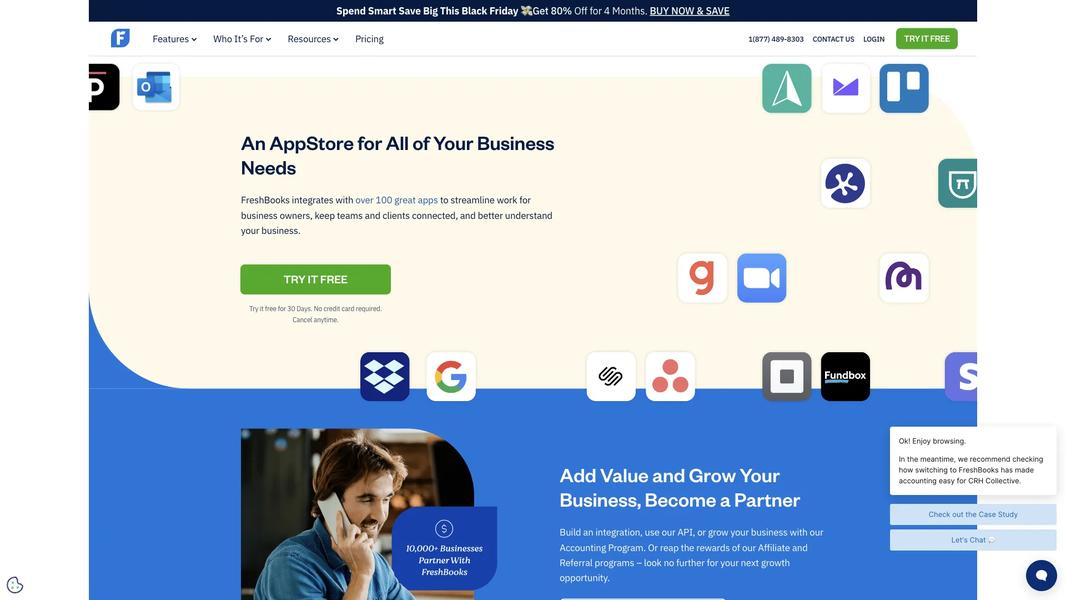 Task type: describe. For each thing, give the bounding box(es) containing it.
spend
[[337, 4, 366, 17]]

freshbooks
[[241, 194, 290, 206]]

1(877)
[[749, 34, 770, 43]]

integration,
[[596, 526, 643, 538]]

appstore
[[270, 130, 354, 155]]

cookie consent banner dialog
[[8, 463, 175, 592]]

the
[[681, 541, 695, 553]]

an
[[241, 130, 266, 155]]

try it free link
[[241, 264, 391, 294]]

required. for try it free for 30 days. no credit card required.
[[574, 16, 600, 25]]

resources
[[288, 32, 331, 45]]

opportunity.
[[560, 571, 610, 584]]

build
[[560, 526, 581, 538]]

for right black at the top left
[[496, 16, 504, 25]]

freshbooks logo image
[[111, 28, 197, 49]]

get
[[533, 4, 549, 17]]

api,
[[678, 526, 696, 538]]

2 vertical spatial your
[[721, 556, 739, 568]]

save
[[399, 4, 421, 17]]

big
[[423, 4, 438, 17]]

work
[[497, 194, 518, 206]]

card for try it free for 30 days. no credit card required.
[[559, 16, 572, 25]]

a
[[720, 486, 731, 511]]

credit for try it free for 30 days. no credit card required.
[[541, 16, 558, 25]]

all
[[386, 130, 409, 155]]

for inside an appstore for all of your business needs
[[358, 130, 382, 155]]

or
[[698, 526, 706, 538]]

it's
[[234, 32, 248, 45]]

1(877) 489-8303
[[749, 34, 804, 43]]

try it free
[[284, 272, 348, 286]]

over 100 great apps link
[[356, 194, 438, 206]]

owners,
[[280, 209, 313, 221]]

understand
[[505, 209, 553, 221]]

cancel
[[293, 315, 312, 324]]

free for try it free for 30 days. no credit card required.
[[483, 16, 494, 25]]

features link
[[153, 32, 197, 45]]

look
[[644, 556, 662, 568]]

program.
[[608, 541, 646, 553]]

to
[[440, 194, 449, 206]]

days. for try it free for 30 days. no credit card required.
[[514, 16, 530, 25]]

integrates
[[292, 194, 334, 206]]

free
[[320, 272, 348, 286]]

cookie preferences image
[[7, 577, 23, 593]]

keep
[[315, 209, 335, 221]]

free
[[931, 33, 951, 43]]

connected,
[[412, 209, 458, 221]]

credit for try it free for 30 days. no credit card required. cancel anytime.
[[324, 304, 340, 313]]

1(877) 489-8303 link
[[749, 34, 804, 43]]

it
[[308, 272, 318, 286]]

your inside add value and grow your business, become a partner
[[740, 462, 780, 487]]

it for try it free for 30 days. no credit card required.
[[477, 16, 481, 25]]

business.
[[262, 224, 301, 236]]

489-
[[772, 34, 787, 43]]

try it free for 30 days. no credit card required. cancel anytime.
[[249, 304, 382, 324]]

try inside 'try it free for 30 days. no credit card required. cancel anytime.'
[[249, 304, 258, 313]]

rewards
[[697, 541, 730, 553]]

your inside to streamline work for business owners, keep teams and clients connected, and better understand your business.
[[241, 224, 259, 236]]

80%
[[551, 4, 572, 17]]

login
[[864, 34, 885, 43]]

0 horizontal spatial with
[[336, 194, 354, 206]]

buy
[[650, 4, 669, 17]]

further
[[677, 556, 705, 568]]

who
[[213, 32, 232, 45]]

for
[[250, 32, 263, 45]]

required. for try it free for 30 days. no credit card required. cancel anytime.
[[356, 304, 382, 313]]

an appstore for all of your business needs
[[241, 130, 555, 179]]

off
[[575, 4, 588, 17]]

add value and grow your business, become a partner
[[560, 462, 801, 511]]

no
[[664, 556, 675, 568]]

save
[[706, 4, 730, 17]]

your inside an appstore for all of your business needs
[[433, 130, 474, 155]]

use
[[645, 526, 660, 538]]

programs
[[595, 556, 635, 568]]

smart
[[368, 4, 396, 17]]

of inside an appstore for all of your business needs
[[413, 130, 430, 155]]

clients
[[383, 209, 410, 221]]

us
[[846, 34, 855, 43]]

8303
[[787, 34, 804, 43]]

4
[[604, 4, 610, 17]]



Task type: locate. For each thing, give the bounding box(es) containing it.
1 horizontal spatial with
[[790, 526, 808, 538]]

it inside 'try it free for 30 days. no credit card required. cancel anytime.'
[[260, 304, 264, 313]]

30 left '💸'
[[505, 16, 513, 25]]

and inside add value and grow your business, become a partner
[[653, 462, 686, 487]]

pricing
[[356, 32, 384, 45]]

days. up cancel
[[297, 304, 313, 313]]

0 horizontal spatial business
[[241, 209, 278, 221]]

0 horizontal spatial it
[[260, 304, 264, 313]]

an
[[583, 526, 594, 538]]

1 horizontal spatial of
[[732, 541, 740, 553]]

anytime.
[[314, 315, 339, 324]]

value
[[600, 462, 649, 487]]

teams
[[337, 209, 363, 221]]

this
[[440, 4, 459, 17]]

1 horizontal spatial required.
[[574, 16, 600, 25]]

partner with freshbooks image
[[241, 429, 498, 600]]

needs
[[241, 154, 296, 179]]

0 horizontal spatial required.
[[356, 304, 382, 313]]

features
[[153, 32, 189, 45]]

required. inside 'try it free for 30 days. no credit card required. cancel anytime.'
[[356, 304, 382, 313]]

0 vertical spatial of
[[413, 130, 430, 155]]

30 for try it free for 30 days. no credit card required.
[[505, 16, 513, 25]]

card left the off
[[559, 16, 572, 25]]

with inside build an integration, use our api, or grow your business with our accounting program. or reap the rewards of our affiliate and referral programs – look no further for your next growth opportunity.
[[790, 526, 808, 538]]

1 vertical spatial card
[[342, 304, 355, 313]]

business
[[241, 209, 278, 221], [751, 526, 788, 538]]

1 vertical spatial of
[[732, 541, 740, 553]]

accounting
[[560, 541, 606, 553]]

💸
[[521, 4, 531, 17]]

try it free link
[[897, 28, 958, 49]]

business inside build an integration, use our api, or grow your business with our accounting program. or reap the rewards of our affiliate and referral programs – look no further for your next growth opportunity.
[[751, 526, 788, 538]]

contact us link
[[813, 32, 855, 46]]

partner
[[735, 486, 801, 511]]

days.
[[514, 16, 530, 25], [297, 304, 313, 313]]

buy now & save link
[[650, 4, 730, 17]]

and left grow
[[653, 462, 686, 487]]

to streamline work for business owners, keep teams and clients connected, and better understand your business.
[[241, 194, 553, 236]]

try it free for 30 days. no credit card required.
[[467, 16, 600, 25]]

our
[[662, 526, 676, 538], [810, 526, 824, 538], [743, 541, 756, 553]]

1 vertical spatial business
[[751, 526, 788, 538]]

0 vertical spatial days.
[[514, 16, 530, 25]]

for inside build an integration, use our api, or grow your business with our accounting program. or reap the rewards of our affiliate and referral programs – look no further for your next growth opportunity.
[[707, 556, 719, 568]]

card
[[559, 16, 572, 25], [342, 304, 355, 313]]

free for try it free for 30 days. no credit card required. cancel anytime.
[[265, 304, 277, 313]]

credit right '💸'
[[541, 16, 558, 25]]

for inside to streamline work for business owners, keep teams and clients connected, and better understand your business.
[[520, 194, 531, 206]]

grow
[[689, 462, 736, 487]]

100
[[376, 194, 392, 206]]

with
[[336, 194, 354, 206], [790, 526, 808, 538]]

of right the rewards
[[732, 541, 740, 553]]

1 horizontal spatial it
[[477, 16, 481, 25]]

for down try
[[278, 304, 286, 313]]

days. left 'get'
[[514, 16, 530, 25]]

try
[[467, 16, 476, 25], [905, 33, 920, 43], [249, 304, 258, 313]]

freshbooks integrates with over 100 great apps
[[241, 194, 438, 206]]

0 vertical spatial 30
[[505, 16, 513, 25]]

add
[[560, 462, 597, 487]]

0 vertical spatial credit
[[541, 16, 558, 25]]

streamline
[[451, 194, 495, 206]]

0 horizontal spatial card
[[342, 304, 355, 313]]

no for try it free for 30 days. no credit card required.
[[532, 16, 540, 25]]

who it's for
[[213, 32, 263, 45]]

and down the 'over'
[[365, 209, 381, 221]]

spend smart save big this black friday 💸 get 80% off for 4 months. buy now & save
[[337, 4, 730, 17]]

1 horizontal spatial credit
[[541, 16, 558, 25]]

it
[[477, 16, 481, 25], [922, 33, 929, 43], [260, 304, 264, 313]]

with up the affiliate
[[790, 526, 808, 538]]

and right the affiliate
[[793, 541, 808, 553]]

your right grow
[[731, 526, 749, 538]]

resources link
[[288, 32, 339, 45]]

try it free
[[905, 33, 951, 43]]

try
[[284, 272, 306, 286]]

contact
[[813, 34, 844, 43]]

0 horizontal spatial our
[[662, 526, 676, 538]]

0 vertical spatial no
[[532, 16, 540, 25]]

30 inside 'try it free for 30 days. no credit card required. cancel anytime.'
[[288, 304, 295, 313]]

apps
[[418, 194, 438, 206]]

1 horizontal spatial your
[[740, 462, 780, 487]]

contact us
[[813, 34, 855, 43]]

for left all
[[358, 130, 382, 155]]

days. inside 'try it free for 30 days. no credit card required. cancel anytime.'
[[297, 304, 313, 313]]

free down try it free link on the top left of the page
[[265, 304, 277, 313]]

1 vertical spatial your
[[731, 526, 749, 538]]

or
[[648, 541, 658, 553]]

1 horizontal spatial our
[[743, 541, 756, 553]]

become
[[645, 486, 717, 511]]

and
[[365, 209, 381, 221], [460, 209, 476, 221], [653, 462, 686, 487], [793, 541, 808, 553]]

2 horizontal spatial try
[[905, 33, 920, 43]]

of right all
[[413, 130, 430, 155]]

2 vertical spatial try
[[249, 304, 258, 313]]

1 vertical spatial try
[[905, 33, 920, 43]]

your
[[241, 224, 259, 236], [731, 526, 749, 538], [721, 556, 739, 568]]

it for try it free
[[922, 33, 929, 43]]

who it's for link
[[213, 32, 271, 45]]

over
[[356, 194, 374, 206]]

try for try it free
[[905, 33, 920, 43]]

1 vertical spatial days.
[[297, 304, 313, 313]]

your left next
[[721, 556, 739, 568]]

2 vertical spatial it
[[260, 304, 264, 313]]

–
[[637, 556, 642, 568]]

for inside 'try it free for 30 days. no credit card required. cancel anytime.'
[[278, 304, 286, 313]]

&
[[697, 4, 704, 17]]

2 horizontal spatial our
[[810, 526, 824, 538]]

business,
[[560, 486, 642, 511]]

for
[[590, 4, 602, 17], [496, 16, 504, 25], [358, 130, 382, 155], [520, 194, 531, 206], [278, 304, 286, 313], [707, 556, 719, 568]]

30
[[505, 16, 513, 25], [288, 304, 295, 313]]

for left 4
[[590, 4, 602, 17]]

pricing link
[[356, 32, 384, 45]]

0 vertical spatial it
[[477, 16, 481, 25]]

now
[[672, 4, 695, 17]]

free
[[483, 16, 494, 25], [265, 304, 277, 313]]

1 vertical spatial with
[[790, 526, 808, 538]]

1 vertical spatial no
[[314, 304, 322, 313]]

1 horizontal spatial free
[[483, 16, 494, 25]]

0 vertical spatial your
[[241, 224, 259, 236]]

0 vertical spatial required.
[[574, 16, 600, 25]]

free left '💸'
[[483, 16, 494, 25]]

card inside 'try it free for 30 days. no credit card required. cancel anytime.'
[[342, 304, 355, 313]]

1 horizontal spatial no
[[532, 16, 540, 25]]

0 horizontal spatial days.
[[297, 304, 313, 313]]

0 vertical spatial try
[[467, 16, 476, 25]]

30 up cancel
[[288, 304, 295, 313]]

business down freshbooks
[[241, 209, 278, 221]]

1 vertical spatial free
[[265, 304, 277, 313]]

and inside build an integration, use our api, or grow your business with our accounting program. or reap the rewards of our affiliate and referral programs – look no further for your next growth opportunity.
[[793, 541, 808, 553]]

1 vertical spatial required.
[[356, 304, 382, 313]]

2 horizontal spatial it
[[922, 33, 929, 43]]

credit inside 'try it free for 30 days. no credit card required. cancel anytime.'
[[324, 304, 340, 313]]

friday
[[490, 4, 519, 17]]

and down the streamline
[[460, 209, 476, 221]]

card down free
[[342, 304, 355, 313]]

black
[[462, 4, 488, 17]]

credit
[[541, 16, 558, 25], [324, 304, 340, 313]]

credit up "anytime."
[[324, 304, 340, 313]]

growth
[[761, 556, 790, 568]]

0 vertical spatial your
[[433, 130, 474, 155]]

for up understand
[[520, 194, 531, 206]]

0 horizontal spatial try
[[249, 304, 258, 313]]

no up "anytime."
[[314, 304, 322, 313]]

months.
[[613, 4, 648, 17]]

0 vertical spatial business
[[241, 209, 278, 221]]

0 horizontal spatial 30
[[288, 304, 295, 313]]

business up the affiliate
[[751, 526, 788, 538]]

great
[[395, 194, 416, 206]]

days. for try it free for 30 days. no credit card required. cancel anytime.
[[297, 304, 313, 313]]

it inside try it free link
[[922, 33, 929, 43]]

of inside build an integration, use our api, or grow your business with our accounting program. or reap the rewards of our affiliate and referral programs – look no further for your next growth opportunity.
[[732, 541, 740, 553]]

1 horizontal spatial business
[[751, 526, 788, 538]]

build an integration, use our api, or grow your business with our accounting program. or reap the rewards of our affiliate and referral programs – look no further for your next growth opportunity.
[[560, 526, 824, 584]]

your left business. on the left of the page
[[241, 224, 259, 236]]

1 horizontal spatial days.
[[514, 16, 530, 25]]

1 horizontal spatial card
[[559, 16, 572, 25]]

with up teams
[[336, 194, 354, 206]]

0 vertical spatial card
[[559, 16, 572, 25]]

no for try it free for 30 days. no credit card required. cancel anytime.
[[314, 304, 322, 313]]

business inside to streamline work for business owners, keep teams and clients connected, and better understand your business.
[[241, 209, 278, 221]]

next
[[741, 556, 759, 568]]

no inside 'try it free for 30 days. no credit card required. cancel anytime.'
[[314, 304, 322, 313]]

reap
[[660, 541, 679, 553]]

0 vertical spatial free
[[483, 16, 494, 25]]

1 horizontal spatial 30
[[505, 16, 513, 25]]

1 vertical spatial it
[[922, 33, 929, 43]]

business
[[477, 130, 555, 155]]

0 horizontal spatial your
[[433, 130, 474, 155]]

no right '💸'
[[532, 16, 540, 25]]

it for try it free for 30 days. no credit card required. cancel anytime.
[[260, 304, 264, 313]]

1 horizontal spatial try
[[467, 16, 476, 25]]

no
[[532, 16, 540, 25], [314, 304, 322, 313]]

0 horizontal spatial no
[[314, 304, 322, 313]]

for down the rewards
[[707, 556, 719, 568]]

login link
[[864, 32, 885, 46]]

better
[[478, 209, 503, 221]]

try for try it free for 30 days. no credit card required.
[[467, 16, 476, 25]]

1 vertical spatial your
[[740, 462, 780, 487]]

required.
[[574, 16, 600, 25], [356, 304, 382, 313]]

free inside 'try it free for 30 days. no credit card required. cancel anytime.'
[[265, 304, 277, 313]]

affiliate
[[759, 541, 790, 553]]

1 vertical spatial 30
[[288, 304, 295, 313]]

card for try it free for 30 days. no credit card required. cancel anytime.
[[342, 304, 355, 313]]

1 vertical spatial credit
[[324, 304, 340, 313]]

0 horizontal spatial of
[[413, 130, 430, 155]]

0 horizontal spatial free
[[265, 304, 277, 313]]

0 horizontal spatial credit
[[324, 304, 340, 313]]

grow
[[708, 526, 729, 538]]

0 vertical spatial with
[[336, 194, 354, 206]]

30 for try it free for 30 days. no credit card required. cancel anytime.
[[288, 304, 295, 313]]



Task type: vqa. For each thing, say whether or not it's contained in the screenshot.
top 30
yes



